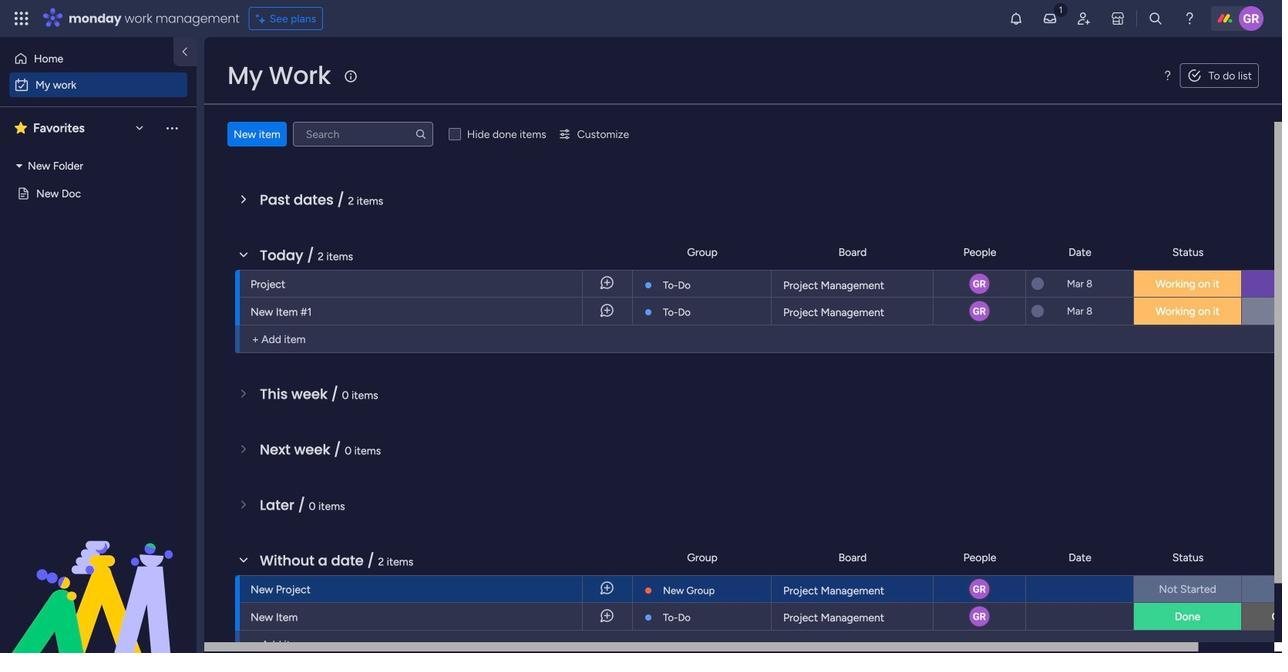 Task type: vqa. For each thing, say whether or not it's contained in the screenshot.
Close image
no



Task type: describe. For each thing, give the bounding box(es) containing it.
1 image
[[1054, 1, 1068, 18]]

favorites options image
[[164, 120, 180, 136]]

see plans image
[[256, 10, 270, 27]]

select product image
[[14, 11, 29, 26]]

update feed image
[[1043, 11, 1058, 26]]

2 option from the top
[[9, 72, 187, 97]]

invite members image
[[1077, 11, 1092, 26]]

search everything image
[[1148, 11, 1164, 26]]

greg robinson image
[[1239, 6, 1264, 31]]

lottie animation image
[[0, 497, 197, 653]]

menu image
[[1162, 69, 1174, 82]]

public board image
[[16, 186, 31, 201]]

v2 star 2 image
[[15, 119, 27, 137]]



Task type: locate. For each thing, give the bounding box(es) containing it.
option
[[9, 46, 164, 71], [9, 72, 187, 97]]

1 vertical spatial option
[[9, 72, 187, 97]]

Filter dashboard by text search field
[[293, 122, 433, 147]]

caret down image
[[16, 160, 22, 171]]

None search field
[[293, 122, 433, 147]]

list box
[[0, 149, 197, 300]]

help image
[[1182, 11, 1198, 26]]

lottie animation element
[[0, 497, 197, 653]]

1 option from the top
[[9, 46, 164, 71]]

notifications image
[[1009, 11, 1024, 26]]

greg robinson image
[[968, 605, 991, 628]]

monday marketplace image
[[1111, 11, 1126, 26]]

0 vertical spatial option
[[9, 46, 164, 71]]

search image
[[415, 128, 427, 140]]



